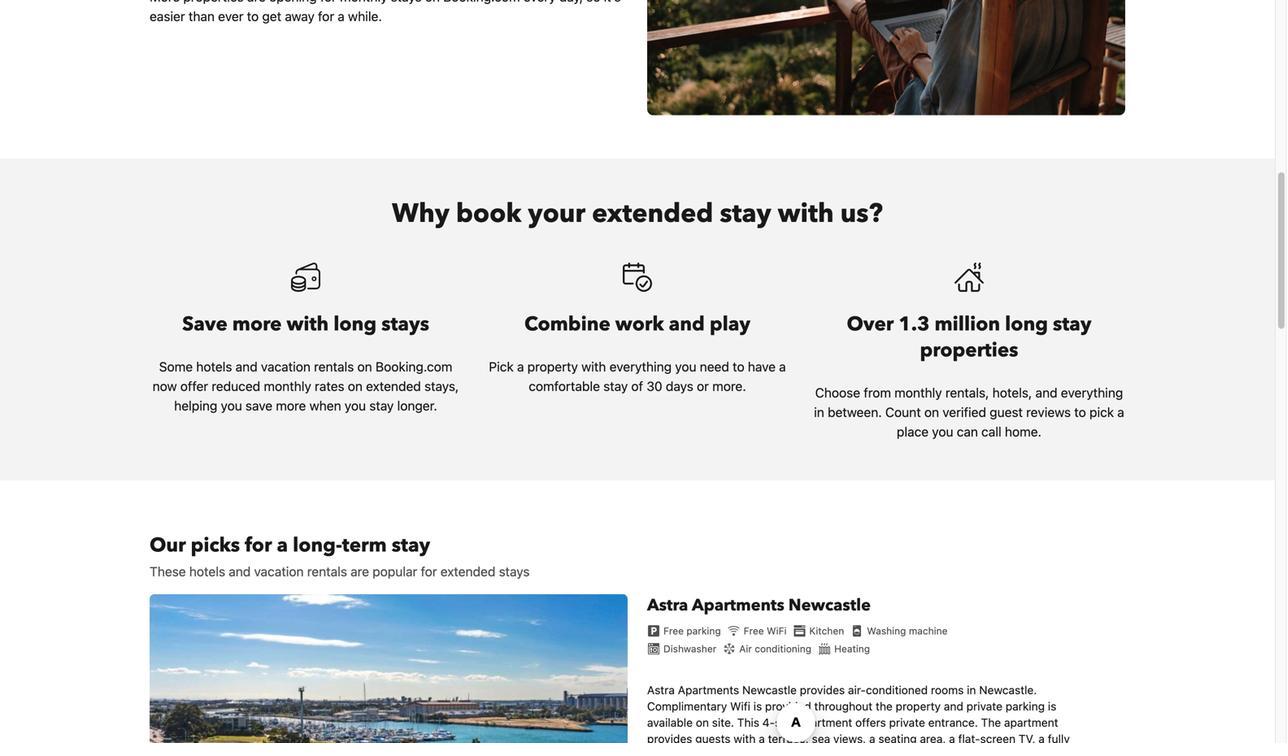 Task type: describe. For each thing, give the bounding box(es) containing it.
term
[[342, 533, 387, 559]]

to inside choose from monthly rentals, hotels, and everything in between. count on verified guest reviews to pick a place you can call home.
[[1075, 405, 1087, 420]]

more properties are opening for monthly stays on booking.com every day, so it's easier than ever to get away for a while.
[[150, 0, 621, 24]]

astra for astra apartments newcastle provides air-conditioned rooms in newcastle. complimentary wifi is provided throughout the property and private parking is available on site. this 4-star apartment offers private entrance.  the apartment provides guests with a terrace, sea views, a seating area, a flat-screen tv, a fu
[[648, 684, 675, 697]]

some hotels and vacation rentals on booking.com now offer reduced monthly rates on extended stays, helping you save more when you stay longer.
[[153, 359, 459, 414]]

conditioned
[[866, 684, 928, 697]]

newcastle for astra apartments newcastle provides air-conditioned rooms in newcastle. complimentary wifi is provided throughout the property and private parking is available on site. this 4-star apartment offers private entrance.  the apartment provides guests with a terrace, sea views, a seating area, a flat-screen tv, a fu
[[743, 684, 797, 697]]

your
[[528, 196, 586, 231]]

days
[[666, 379, 694, 394]]

you down reduced
[[221, 398, 242, 414]]

stay inside over 1.3 million long stay properties
[[1054, 311, 1092, 338]]

a right the tv,
[[1039, 733, 1045, 744]]

everything inside choose from monthly rentals, hotels, and everything in between. count on verified guest reviews to pick a place you can call home.
[[1062, 385, 1124, 401]]

reduced
[[212, 379, 260, 394]]

newcastle for astra apartments newcastle
[[789, 595, 871, 617]]

why
[[392, 196, 450, 231]]

1 is from the left
[[754, 700, 762, 714]]

for right opening at the left
[[320, 0, 337, 5]]

long-
[[293, 533, 342, 559]]

you right when
[[345, 398, 366, 414]]

and inside "some hotels and vacation rentals on booking.com now offer reduced monthly rates on extended stays, helping you save more when you stay longer."
[[236, 359, 258, 375]]

hotels,
[[993, 385, 1033, 401]]

our
[[150, 533, 186, 559]]

tv,
[[1019, 733, 1036, 744]]

a down entrance.
[[950, 733, 956, 744]]

the
[[876, 700, 893, 714]]

1 horizontal spatial private
[[967, 700, 1003, 714]]

stay inside pick a property with everything you need to have a comfortable stay of 30 days or more.
[[604, 379, 628, 394]]

with inside astra apartments newcastle provides air-conditioned rooms in newcastle. complimentary wifi is provided throughout the property and private parking is available on site. this 4-star apartment offers private entrance.  the apartment provides guests with a terrace, sea views, a seating area, a flat-screen tv, a fu
[[734, 733, 756, 744]]

our picks for a long-term stay these hotels and vacation rentals are popular for extended stays
[[150, 533, 530, 580]]

entrance.
[[929, 716, 979, 730]]

million
[[935, 311, 1001, 338]]

save
[[182, 311, 228, 338]]

a right have
[[780, 359, 786, 375]]

in for newcastle.
[[967, 684, 977, 697]]

play
[[710, 311, 751, 338]]

a down offers
[[870, 733, 876, 744]]

on inside choose from monthly rentals, hotels, and everything in between. count on verified guest reviews to pick a place you can call home.
[[925, 405, 940, 420]]

save more with long stays
[[182, 311, 429, 338]]

or
[[697, 379, 709, 394]]

0 horizontal spatial provides
[[648, 733, 693, 744]]

comfortable
[[529, 379, 600, 394]]

apartments for astra apartments newcastle
[[692, 595, 785, 617]]

screen
[[981, 733, 1016, 744]]

pick
[[1090, 405, 1115, 420]]

choose from monthly rentals, hotels, and everything in between. count on verified guest reviews to pick a place you can call home.
[[814, 385, 1125, 440]]

washing machine
[[867, 626, 948, 637]]

seating
[[879, 733, 917, 744]]

everything inside pick a property with everything you need to have a comfortable stay of 30 days or more.
[[610, 359, 672, 375]]

free wifi
[[744, 626, 787, 637]]

1 horizontal spatial provides
[[800, 684, 845, 697]]

conditioning
[[755, 644, 812, 655]]

have
[[748, 359, 776, 375]]

air
[[740, 644, 752, 655]]

need
[[700, 359, 730, 375]]

a right 'pick'
[[517, 359, 524, 375]]

so
[[587, 0, 601, 5]]

terrace,
[[768, 733, 809, 744]]

for right picks
[[245, 533, 272, 559]]

2 is from the left
[[1049, 700, 1057, 714]]

away
[[285, 9, 315, 24]]

the
[[982, 716, 1002, 730]]

dishwasher
[[664, 644, 717, 655]]

with left the us? at the top of page
[[778, 196, 834, 231]]

stays inside our picks for a long-term stay these hotels and vacation rentals are popular for extended stays
[[499, 564, 530, 580]]

longer.
[[397, 398, 438, 414]]

astra apartments newcastle
[[648, 595, 871, 617]]

to inside pick a property with everything you need to have a comfortable stay of 30 days or more.
[[733, 359, 745, 375]]

rates
[[315, 379, 345, 394]]

on inside astra apartments newcastle provides air-conditioned rooms in newcastle. complimentary wifi is provided throughout the property and private parking is available on site. this 4-star apartment offers private entrance.  the apartment provides guests with a terrace, sea views, a seating area, a flat-screen tv, a fu
[[696, 716, 709, 730]]

flat-
[[959, 733, 981, 744]]

rentals inside "some hotels and vacation rentals on booking.com now offer reduced monthly rates on extended stays, helping you save more when you stay longer."
[[314, 359, 354, 375]]

pick
[[489, 359, 514, 375]]

from
[[864, 385, 892, 401]]

a inside more properties are opening for monthly stays on booking.com every day, so it's easier than ever to get away for a while.
[[338, 9, 345, 24]]

vacation inside "some hotels and vacation rentals on booking.com now offer reduced monthly rates on extended stays, helping you save more when you stay longer."
[[261, 359, 311, 375]]

heating
[[835, 644, 871, 655]]

book
[[456, 196, 522, 231]]

can
[[957, 424, 979, 440]]

4-
[[763, 716, 775, 730]]

call
[[982, 424, 1002, 440]]

guests
[[696, 733, 731, 744]]

over 1.3 million long stay properties
[[847, 311, 1092, 364]]

complimentary
[[648, 700, 727, 714]]

get
[[262, 9, 282, 24]]

rooms
[[931, 684, 964, 697]]

air conditioning
[[740, 644, 812, 655]]

newcastle.
[[980, 684, 1038, 697]]

apartments for astra apartments newcastle provides air-conditioned rooms in newcastle. complimentary wifi is provided throughout the property and private parking is available on site. this 4-star apartment offers private entrance.  the apartment provides guests with a terrace, sea views, a seating area, a flat-screen tv, a fu
[[678, 684, 740, 697]]

save
[[246, 398, 273, 414]]

than
[[189, 9, 215, 24]]

stays,
[[425, 379, 459, 394]]

sea
[[812, 733, 831, 744]]

combine
[[525, 311, 611, 338]]

wifi
[[767, 626, 787, 637]]

rentals,
[[946, 385, 990, 401]]

more
[[150, 0, 180, 5]]

available
[[648, 716, 693, 730]]

you inside choose from monthly rentals, hotels, and everything in between. count on verified guest reviews to pick a place you can call home.
[[933, 424, 954, 440]]

ever
[[218, 9, 244, 24]]

when
[[310, 398, 341, 414]]

on inside more properties are opening for monthly stays on booking.com every day, so it's easier than ever to get away for a while.
[[425, 0, 440, 5]]

and left play
[[669, 311, 705, 338]]

why book your extended stay with us?
[[392, 196, 883, 231]]

while.
[[348, 9, 382, 24]]

it's
[[604, 0, 621, 5]]



Task type: locate. For each thing, give the bounding box(es) containing it.
1 vertical spatial in
[[967, 684, 977, 697]]

free
[[664, 626, 684, 637], [744, 626, 764, 637]]

stay
[[720, 196, 772, 231], [1054, 311, 1092, 338], [604, 379, 628, 394], [370, 398, 394, 414], [392, 533, 430, 559]]

guest
[[990, 405, 1023, 420]]

for
[[320, 0, 337, 5], [318, 9, 334, 24], [245, 533, 272, 559], [421, 564, 437, 580]]

astra apartments newcastle provides air-conditioned rooms in newcastle. complimentary wifi is provided throughout the property and private parking is available on site. this 4-star apartment offers private entrance.  the apartment provides guests with a terrace, sea views, a seating area, a flat-screen tv, a fu
[[648, 684, 1095, 744]]

0 horizontal spatial everything
[[610, 359, 672, 375]]

free up dishwasher
[[664, 626, 684, 637]]

monthly inside "some hotels and vacation rentals on booking.com now offer reduced monthly rates on extended stays, helping you save more when you stay longer."
[[264, 379, 311, 394]]

0 vertical spatial apartments
[[692, 595, 785, 617]]

0 vertical spatial private
[[967, 700, 1003, 714]]

long for million
[[1006, 311, 1049, 338]]

astra up complimentary
[[648, 684, 675, 697]]

verified
[[943, 405, 987, 420]]

in right rooms
[[967, 684, 977, 697]]

apartment up the tv,
[[1005, 716, 1059, 730]]

properties up rentals,
[[921, 337, 1019, 364]]

air-
[[848, 684, 866, 697]]

a right "pick"
[[1118, 405, 1125, 420]]

monthly
[[340, 0, 388, 5], [264, 379, 311, 394], [895, 385, 943, 401]]

2 free from the left
[[744, 626, 764, 637]]

parking up dishwasher
[[687, 626, 721, 637]]

0 horizontal spatial private
[[890, 716, 926, 730]]

to left get
[[247, 9, 259, 24]]

parking inside astra apartments newcastle provides air-conditioned rooms in newcastle. complimentary wifi is provided throughout the property and private parking is available on site. this 4-star apartment offers private entrance.  the apartment provides guests with a terrace, sea views, a seating area, a flat-screen tv, a fu
[[1006, 700, 1045, 714]]

1 vertical spatial stays
[[382, 311, 429, 338]]

more.
[[713, 379, 747, 394]]

free for free parking
[[664, 626, 684, 637]]

2 vertical spatial stays
[[499, 564, 530, 580]]

reviews
[[1027, 405, 1072, 420]]

properties
[[183, 0, 244, 5], [921, 337, 1019, 364]]

in
[[814, 405, 825, 420], [967, 684, 977, 697]]

a down 4-
[[759, 733, 765, 744]]

throughout
[[815, 700, 873, 714]]

0 vertical spatial to
[[247, 9, 259, 24]]

1 horizontal spatial monthly
[[340, 0, 388, 5]]

private up seating at the bottom right of the page
[[890, 716, 926, 730]]

stay inside our picks for a long-term stay these hotels and vacation rentals are popular for extended stays
[[392, 533, 430, 559]]

0 horizontal spatial properties
[[183, 0, 244, 5]]

hotels down picks
[[189, 564, 225, 580]]

astra inside astra apartments newcastle provides air-conditioned rooms in newcastle. complimentary wifi is provided throughout the property and private parking is available on site. this 4-star apartment offers private entrance.  the apartment provides guests with a terrace, sea views, a seating area, a flat-screen tv, a fu
[[648, 684, 675, 697]]

0 vertical spatial hotels
[[196, 359, 232, 375]]

and up entrance.
[[944, 700, 964, 714]]

1 vertical spatial apartments
[[678, 684, 740, 697]]

1 vertical spatial rentals
[[307, 564, 347, 580]]

provided
[[766, 700, 812, 714]]

1 vertical spatial are
[[351, 564, 369, 580]]

2 horizontal spatial to
[[1075, 405, 1087, 420]]

rentals up rates at the bottom left
[[314, 359, 354, 375]]

0 vertical spatial are
[[247, 0, 266, 5]]

star
[[775, 716, 796, 730]]

choose
[[816, 385, 861, 401]]

with up comfortable
[[582, 359, 606, 375]]

0 vertical spatial newcastle
[[789, 595, 871, 617]]

extended inside our picks for a long-term stay these hotels and vacation rentals are popular for extended stays
[[441, 564, 496, 580]]

1 vertical spatial provides
[[648, 733, 693, 744]]

2 vertical spatial extended
[[441, 564, 496, 580]]

on
[[425, 0, 440, 5], [358, 359, 372, 375], [348, 379, 363, 394], [925, 405, 940, 420], [696, 716, 709, 730]]

these
[[150, 564, 186, 580]]

apartments
[[692, 595, 785, 617], [678, 684, 740, 697]]

2 horizontal spatial monthly
[[895, 385, 943, 401]]

easier
[[150, 9, 185, 24]]

helping
[[174, 398, 218, 414]]

1 horizontal spatial parking
[[1006, 700, 1045, 714]]

private
[[967, 700, 1003, 714], [890, 716, 926, 730]]

wifi
[[731, 700, 751, 714]]

1 vertical spatial hotels
[[189, 564, 225, 580]]

over
[[847, 311, 894, 338]]

astra up free parking
[[648, 595, 689, 617]]

1 vertical spatial parking
[[1006, 700, 1045, 714]]

us?
[[841, 196, 883, 231]]

hotels
[[196, 359, 232, 375], [189, 564, 225, 580]]

long
[[334, 311, 377, 338], [1006, 311, 1049, 338]]

2 apartment from the left
[[1005, 716, 1059, 730]]

0 vertical spatial stays
[[391, 0, 422, 5]]

apartments up complimentary
[[678, 684, 740, 697]]

1 horizontal spatial long
[[1006, 311, 1049, 338]]

provides up throughout
[[800, 684, 845, 697]]

2 long from the left
[[1006, 311, 1049, 338]]

newcastle up kitchen
[[789, 595, 871, 617]]

2 horizontal spatial extended
[[592, 196, 714, 231]]

long up rates at the bottom left
[[334, 311, 377, 338]]

0 horizontal spatial is
[[754, 700, 762, 714]]

1 vertical spatial everything
[[1062, 385, 1124, 401]]

parking
[[687, 626, 721, 637], [1006, 700, 1045, 714]]

are inside more properties are opening for monthly stays on booking.com every day, so it's easier than ever to get away for a while.
[[247, 0, 266, 5]]

1 free from the left
[[664, 626, 684, 637]]

0 vertical spatial astra
[[648, 595, 689, 617]]

a left long-
[[277, 533, 288, 559]]

vacation inside our picks for a long-term stay these hotels and vacation rentals are popular for extended stays
[[254, 564, 304, 580]]

property down 'conditioned'
[[896, 700, 941, 714]]

30
[[647, 379, 663, 394]]

is
[[754, 700, 762, 714], [1049, 700, 1057, 714]]

newcastle inside astra apartments newcastle provides air-conditioned rooms in newcastle. complimentary wifi is provided throughout the property and private parking is available on site. this 4-star apartment offers private entrance.  the apartment provides guests with a terrace, sea views, a seating area, a flat-screen tv, a fu
[[743, 684, 797, 697]]

rentals down long-
[[307, 564, 347, 580]]

1.3
[[899, 311, 930, 338]]

0 vertical spatial property
[[528, 359, 578, 375]]

home.
[[1005, 424, 1042, 440]]

monthly up save
[[264, 379, 311, 394]]

1 horizontal spatial are
[[351, 564, 369, 580]]

0 horizontal spatial property
[[528, 359, 578, 375]]

0 vertical spatial extended
[[592, 196, 714, 231]]

work
[[616, 311, 664, 338]]

and inside our picks for a long-term stay these hotels and vacation rentals are popular for extended stays
[[229, 564, 251, 580]]

picks
[[191, 533, 240, 559]]

private up the
[[967, 700, 1003, 714]]

in inside choose from monthly rentals, hotels, and everything in between. count on verified guest reviews to pick a place you can call home.
[[814, 405, 825, 420]]

stays inside more properties are opening for monthly stays on booking.com every day, so it's easier than ever to get away for a while.
[[391, 0, 422, 5]]

hotels inside "some hotels and vacation rentals on booking.com now offer reduced monthly rates on extended stays, helping you save more when you stay longer."
[[196, 359, 232, 375]]

stay inside "some hotels and vacation rentals on booking.com now offer reduced monthly rates on extended stays, helping you save more when you stay longer."
[[370, 398, 394, 414]]

0 vertical spatial rentals
[[314, 359, 354, 375]]

apartments up free wifi
[[692, 595, 785, 617]]

astra for astra apartments newcastle
[[648, 595, 689, 617]]

count
[[886, 405, 922, 420]]

free parking
[[664, 626, 721, 637]]

offers
[[856, 716, 887, 730]]

to left "pick"
[[1075, 405, 1087, 420]]

and inside choose from monthly rentals, hotels, and everything in between. count on verified guest reviews to pick a place you can call home.
[[1036, 385, 1058, 401]]

1 horizontal spatial to
[[733, 359, 745, 375]]

and up reduced
[[236, 359, 258, 375]]

0 horizontal spatial parking
[[687, 626, 721, 637]]

between.
[[828, 405, 882, 420]]

pick a property with everything you need to have a comfortable stay of 30 days or more.
[[489, 359, 786, 394]]

views,
[[834, 733, 867, 744]]

1 horizontal spatial in
[[967, 684, 977, 697]]

0 vertical spatial vacation
[[261, 359, 311, 375]]

monthly up while.
[[340, 0, 388, 5]]

with up "some hotels and vacation rentals on booking.com now offer reduced monthly rates on extended stays, helping you save more when you stay longer."
[[287, 311, 329, 338]]

in down choose
[[814, 405, 825, 420]]

site.
[[712, 716, 735, 730]]

vacation down long-
[[254, 564, 304, 580]]

free up air
[[744, 626, 764, 637]]

this
[[738, 716, 760, 730]]

0 horizontal spatial are
[[247, 0, 266, 5]]

properties inside more properties are opening for monthly stays on booking.com every day, so it's easier than ever to get away for a while.
[[183, 0, 244, 5]]

0 vertical spatial more
[[232, 311, 282, 338]]

1 astra from the top
[[648, 595, 689, 617]]

monthly up count
[[895, 385, 943, 401]]

property up comfortable
[[528, 359, 578, 375]]

in inside astra apartments newcastle provides air-conditioned rooms in newcastle. complimentary wifi is provided throughout the property and private parking is available on site. this 4-star apartment offers private entrance.  the apartment provides guests with a terrace, sea views, a seating area, a flat-screen tv, a fu
[[967, 684, 977, 697]]

rentals inside our picks for a long-term stay these hotels and vacation rentals are popular for extended stays
[[307, 564, 347, 580]]

with inside pick a property with everything you need to have a comfortable stay of 30 days or more.
[[582, 359, 606, 375]]

stays
[[391, 0, 422, 5], [382, 311, 429, 338], [499, 564, 530, 580]]

you inside pick a property with everything you need to have a comfortable stay of 30 days or more.
[[675, 359, 697, 375]]

0 vertical spatial properties
[[183, 0, 244, 5]]

0 vertical spatial in
[[814, 405, 825, 420]]

a
[[338, 9, 345, 24], [517, 359, 524, 375], [780, 359, 786, 375], [1118, 405, 1125, 420], [277, 533, 288, 559], [759, 733, 765, 744], [870, 733, 876, 744], [950, 733, 956, 744], [1039, 733, 1045, 744]]

a left while.
[[338, 9, 345, 24]]

1 horizontal spatial properties
[[921, 337, 1019, 364]]

0 vertical spatial booking.com
[[443, 0, 520, 5]]

provides
[[800, 684, 845, 697], [648, 733, 693, 744]]

1 horizontal spatial apartment
[[1005, 716, 1059, 730]]

0 vertical spatial parking
[[687, 626, 721, 637]]

popular
[[373, 564, 418, 580]]

provides down "available"
[[648, 733, 693, 744]]

and inside astra apartments newcastle provides air-conditioned rooms in newcastle. complimentary wifi is provided throughout the property and private parking is available on site. this 4-star apartment offers private entrance.  the apartment provides guests with a terrace, sea views, a seating area, a flat-screen tv, a fu
[[944, 700, 964, 714]]

washing
[[867, 626, 907, 637]]

0 vertical spatial provides
[[800, 684, 845, 697]]

and
[[669, 311, 705, 338], [236, 359, 258, 375], [1036, 385, 1058, 401], [229, 564, 251, 580], [944, 700, 964, 714]]

0 horizontal spatial free
[[664, 626, 684, 637]]

every
[[524, 0, 556, 5]]

2 vertical spatial to
[[1075, 405, 1087, 420]]

more
[[232, 311, 282, 338], [276, 398, 306, 414]]

apartment up the sea
[[799, 716, 853, 730]]

free for free wifi
[[744, 626, 764, 637]]

1 vertical spatial newcastle
[[743, 684, 797, 697]]

1 vertical spatial extended
[[366, 379, 421, 394]]

1 vertical spatial astra
[[648, 684, 675, 697]]

place
[[897, 424, 929, 440]]

booking.com inside more properties are opening for monthly stays on booking.com every day, so it's easier than ever to get away for a while.
[[443, 0, 520, 5]]

1 horizontal spatial is
[[1049, 700, 1057, 714]]

apartment
[[799, 716, 853, 730], [1005, 716, 1059, 730]]

combine work and play
[[525, 311, 751, 338]]

extended inside "some hotels and vacation rentals on booking.com now offer reduced monthly rates on extended stays, helping you save more when you stay longer."
[[366, 379, 421, 394]]

1 vertical spatial private
[[890, 716, 926, 730]]

everything up "pick"
[[1062, 385, 1124, 401]]

more inside "some hotels and vacation rentals on booking.com now offer reduced monthly rates on extended stays, helping you save more when you stay longer."
[[276, 398, 306, 414]]

booking.com
[[443, 0, 520, 5], [376, 359, 453, 375]]

for right popular
[[421, 564, 437, 580]]

monthly inside choose from monthly rentals, hotels, and everything in between. count on verified guest reviews to pick a place you can call home.
[[895, 385, 943, 401]]

1 vertical spatial to
[[733, 359, 745, 375]]

1 horizontal spatial property
[[896, 700, 941, 714]]

extended
[[592, 196, 714, 231], [366, 379, 421, 394], [441, 564, 496, 580]]

long right 'million'
[[1006, 311, 1049, 338]]

with
[[778, 196, 834, 231], [287, 311, 329, 338], [582, 359, 606, 375], [734, 733, 756, 744]]

1 apartment from the left
[[799, 716, 853, 730]]

are up get
[[247, 0, 266, 5]]

are
[[247, 0, 266, 5], [351, 564, 369, 580]]

offer
[[180, 379, 208, 394]]

with down the this at the right of the page
[[734, 733, 756, 744]]

day,
[[559, 0, 583, 5]]

1 long from the left
[[334, 311, 377, 338]]

property inside pick a property with everything you need to have a comfortable stay of 30 days or more.
[[528, 359, 578, 375]]

properties up than
[[183, 0, 244, 5]]

in for between.
[[814, 405, 825, 420]]

booking.com inside "some hotels and vacation rentals on booking.com now offer reduced monthly rates on extended stays, helping you save more when you stay longer."
[[376, 359, 453, 375]]

long inside over 1.3 million long stay properties
[[1006, 311, 1049, 338]]

a inside choose from monthly rentals, hotels, and everything in between. count on verified guest reviews to pick a place you can call home.
[[1118, 405, 1125, 420]]

1 vertical spatial properties
[[921, 337, 1019, 364]]

0 vertical spatial everything
[[610, 359, 672, 375]]

0 horizontal spatial extended
[[366, 379, 421, 394]]

a inside our picks for a long-term stay these hotels and vacation rentals are popular for extended stays
[[277, 533, 288, 559]]

1 vertical spatial booking.com
[[376, 359, 453, 375]]

apartments inside astra apartments newcastle provides air-conditioned rooms in newcastle. complimentary wifi is provided throughout the property and private parking is available on site. this 4-star apartment offers private entrance.  the apartment provides guests with a terrace, sea views, a seating area, a flat-screen tv, a fu
[[678, 684, 740, 697]]

1 vertical spatial property
[[896, 700, 941, 714]]

monthly inside more properties are opening for monthly stays on booking.com every day, so it's easier than ever to get away for a while.
[[340, 0, 388, 5]]

parking down newcastle.
[[1006, 700, 1045, 714]]

0 horizontal spatial in
[[814, 405, 825, 420]]

astra
[[648, 595, 689, 617], [648, 684, 675, 697]]

2 astra from the top
[[648, 684, 675, 697]]

1 vertical spatial more
[[276, 398, 306, 414]]

for right 'away'
[[318, 9, 334, 24]]

you up the days
[[675, 359, 697, 375]]

to up more.
[[733, 359, 745, 375]]

kitchen
[[810, 626, 845, 637]]

booking.com up stays,
[[376, 359, 453, 375]]

properties inside over 1.3 million long stay properties
[[921, 337, 1019, 364]]

booking.com left every
[[443, 0, 520, 5]]

machine
[[909, 626, 948, 637]]

1 horizontal spatial extended
[[441, 564, 496, 580]]

vacation down save more with long stays
[[261, 359, 311, 375]]

1 vertical spatial vacation
[[254, 564, 304, 580]]

1 horizontal spatial free
[[744, 626, 764, 637]]

0 horizontal spatial to
[[247, 9, 259, 24]]

0 horizontal spatial apartment
[[799, 716, 853, 730]]

0 horizontal spatial long
[[334, 311, 377, 338]]

you left can
[[933, 424, 954, 440]]

hotels inside our picks for a long-term stay these hotels and vacation rentals are popular for extended stays
[[189, 564, 225, 580]]

long for with
[[334, 311, 377, 338]]

property inside astra apartments newcastle provides air-conditioned rooms in newcastle. complimentary wifi is provided throughout the property and private parking is available on site. this 4-star apartment offers private entrance.  the apartment provides guests with a terrace, sea views, a seating area, a flat-screen tv, a fu
[[896, 700, 941, 714]]

everything up of
[[610, 359, 672, 375]]

are inside our picks for a long-term stay these hotels and vacation rentals are popular for extended stays
[[351, 564, 369, 580]]

hotels up offer
[[196, 359, 232, 375]]

opening
[[269, 0, 317, 5]]

to inside more properties are opening for monthly stays on booking.com every day, so it's easier than ever to get away for a while.
[[247, 9, 259, 24]]

newcastle up provided
[[743, 684, 797, 697]]

are down "term"
[[351, 564, 369, 580]]

some
[[159, 359, 193, 375]]

1 horizontal spatial everything
[[1062, 385, 1124, 401]]

area,
[[920, 733, 946, 744]]

0 horizontal spatial monthly
[[264, 379, 311, 394]]

and up reviews
[[1036, 385, 1058, 401]]

and down picks
[[229, 564, 251, 580]]



Task type: vqa. For each thing, say whether or not it's contained in the screenshot.
Stephanie's States
no



